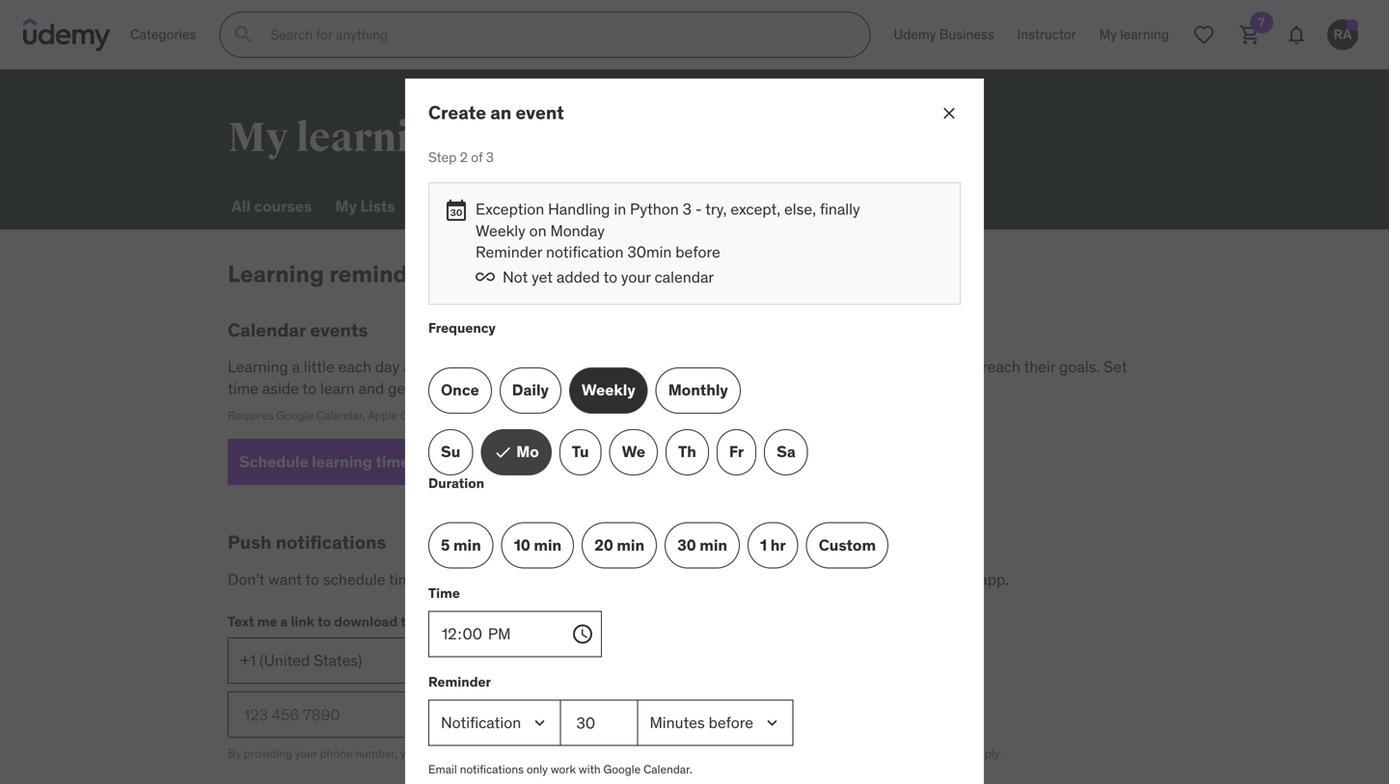 Task type: locate. For each thing, give the bounding box(es) containing it.
1 vertical spatial the
[[401, 613, 422, 631]]

reminders down the 'up.' in the top left of the page
[[415, 379, 485, 399]]

with down automated on the bottom of page
[[579, 763, 601, 778]]

1 horizontal spatial my
[[335, 196, 357, 216]]

finally
[[820, 199, 861, 219]]

text
[[625, 747, 645, 762]]

link right message
[[731, 747, 749, 762]]

set right goals.
[[1104, 357, 1128, 377]]

added
[[557, 267, 600, 287]]

0 vertical spatial your
[[621, 267, 651, 287]]

calendar,
[[317, 408, 365, 423], [401, 408, 449, 423]]

reminder up send
[[429, 674, 491, 691]]

mobile
[[930, 570, 976, 590]]

weekly down that
[[582, 380, 636, 400]]

notifications down the receive
[[460, 763, 524, 778]]

1 vertical spatial link
[[731, 747, 749, 762]]

not
[[503, 267, 528, 287]]

number,
[[355, 747, 398, 762]]

small image
[[413, 453, 433, 472]]

weekly down exception at the top of the page
[[476, 221, 526, 241]]

0 vertical spatial reminder
[[476, 242, 543, 262]]

learning up lists
[[296, 113, 458, 163]]

each
[[338, 357, 372, 377]]

1 horizontal spatial link
[[731, 747, 749, 762]]

reminder up not at left
[[476, 242, 543, 262]]

shows
[[534, 357, 578, 377]]

that
[[581, 357, 609, 377]]

1 vertical spatial 3
[[683, 199, 692, 219]]

0 horizontal spatial the
[[401, 613, 422, 631]]

notifications inside the "create an event" dialog
[[460, 763, 524, 778]]

may
[[948, 747, 970, 762]]

0 horizontal spatial your
[[295, 747, 317, 762]]

the right from
[[851, 570, 874, 590]]

your left phone
[[295, 747, 317, 762]]

2 min from the left
[[534, 536, 562, 555]]

send
[[436, 705, 475, 725]]

2 vertical spatial learning
[[228, 357, 288, 377]]

google down aside
[[276, 408, 314, 423]]

sa
[[777, 442, 796, 462]]

1 vertical spatial with
[[579, 763, 601, 778]]

20 min
[[595, 536, 645, 555]]

tu
[[572, 442, 589, 462]]

schedule
[[239, 452, 309, 472]]

standard
[[810, 747, 857, 762]]

wishlist
[[419, 196, 479, 216]]

my inside my lists 'link'
[[335, 196, 357, 216]]

none number field inside the "create an event" dialog
[[561, 700, 638, 747]]

medium image
[[445, 199, 468, 222]]

my left lists
[[335, 196, 357, 216]]

time
[[228, 379, 259, 399], [376, 452, 409, 472], [389, 570, 420, 590], [540, 747, 563, 762]]

1 horizontal spatial get
[[662, 570, 685, 590]]

1 horizontal spatial your
[[529, 379, 559, 399]]

push
[[689, 570, 722, 590]]

4 min from the left
[[700, 536, 728, 555]]

app. right mobile
[[980, 570, 1010, 590]]

1 vertical spatial set
[[480, 570, 504, 590]]

reminders inside learning a little each day adds up. research shows that students who make learning a habit are more likely to reach their goals. set time aside to learn and get reminders using your learning scheduler. requires google calendar, apple calendar, or outlook
[[415, 379, 485, 399]]

1 horizontal spatial weekly
[[582, 380, 636, 400]]

learning for learning tools
[[590, 196, 654, 216]]

0 horizontal spatial get
[[388, 379, 411, 399]]

notifications down 1 at the bottom
[[726, 570, 811, 590]]

notifications
[[276, 531, 387, 554], [726, 570, 811, 590], [460, 763, 524, 778]]

the left app
[[401, 613, 422, 631]]

text
[[228, 613, 254, 631]]

your down 30min
[[621, 267, 651, 287]]

step
[[429, 148, 457, 166]]

me
[[257, 613, 277, 631]]

0 vertical spatial notifications
[[276, 531, 387, 554]]

my up all courses
[[228, 113, 289, 163]]

weekly
[[476, 221, 526, 241], [582, 380, 636, 400]]

notifications up schedule
[[276, 531, 387, 554]]

1 horizontal spatial notifications
[[460, 763, 524, 778]]

to inside the "create an event" dialog
[[604, 267, 618, 287]]

google inside learning a little each day adds up. research shows that students who make learning a habit are more likely to reach their goals. set time aside to learn and get reminders using your learning scheduler. requires google calendar, apple calendar, or outlook
[[276, 408, 314, 423]]

reminder
[[476, 242, 543, 262], [429, 674, 491, 691]]

mo
[[517, 442, 539, 462]]

we
[[622, 442, 646, 462]]

phone
[[320, 747, 353, 762]]

0 vertical spatial google
[[276, 408, 314, 423]]

0 horizontal spatial notifications
[[276, 531, 387, 554]]

0 horizontal spatial calendar,
[[317, 408, 365, 423]]

1
[[761, 536, 768, 555]]

0 horizontal spatial set
[[480, 570, 504, 590]]

min right 10
[[534, 536, 562, 555]]

a right "me"
[[280, 613, 288, 631]]

to right the want
[[306, 570, 320, 590]]

0 vertical spatial the
[[851, 570, 874, 590]]

calendar, left or
[[401, 408, 449, 423]]

google
[[276, 408, 314, 423], [604, 763, 641, 778]]

1 vertical spatial app.
[[785, 747, 807, 762]]

small image
[[476, 267, 495, 287], [493, 443, 513, 462]]

a right message
[[722, 747, 728, 762]]

notifications for push notifications
[[276, 531, 387, 554]]

submit search image
[[232, 23, 255, 46]]

1 vertical spatial google
[[604, 763, 641, 778]]

0 horizontal spatial weekly
[[476, 221, 526, 241]]

0 vertical spatial learning
[[590, 196, 654, 216]]

to right added
[[604, 267, 618, 287]]

to
[[604, 267, 618, 287], [965, 357, 979, 377], [303, 379, 317, 399], [306, 570, 320, 590], [644, 570, 658, 590], [318, 613, 331, 631], [454, 747, 464, 762], [752, 747, 762, 762]]

udemy
[[894, 26, 937, 43], [877, 570, 926, 590]]

time up email notifications only work with google calendar.
[[540, 747, 563, 762]]

1 vertical spatial weekly
[[582, 380, 636, 400]]

2 vertical spatial get
[[765, 747, 782, 762]]

0 vertical spatial set
[[1104, 357, 1128, 377]]

min
[[454, 536, 481, 555], [534, 536, 562, 555], [617, 536, 645, 555], [700, 536, 728, 555]]

small image left not at left
[[476, 267, 495, 287]]

link right "me"
[[291, 613, 315, 631]]

don't want to schedule time blocks? set a learning reminder to get push notifications from the udemy mobile app.
[[228, 570, 1010, 590]]

1 horizontal spatial set
[[1104, 357, 1128, 377]]

business
[[940, 26, 995, 43]]

1 horizontal spatial google
[[604, 763, 641, 778]]

1 vertical spatial learning
[[228, 260, 324, 289]]

up.
[[441, 357, 462, 377]]

learning inside button
[[312, 452, 373, 472]]

None number field
[[561, 700, 638, 747]]

su
[[441, 442, 461, 462]]

2 horizontal spatial get
[[765, 747, 782, 762]]

1 horizontal spatial calendar,
[[401, 408, 449, 423]]

a left little
[[292, 357, 300, 377]]

time inside button
[[376, 452, 409, 472]]

with right message
[[697, 747, 719, 762]]

learning tools link
[[586, 183, 699, 230]]

wishlist link
[[415, 183, 482, 230]]

1 horizontal spatial app.
[[980, 570, 1010, 590]]

instructor link
[[1006, 12, 1088, 58]]

create an event dialog
[[405, 78, 984, 785]]

calendar, down learn
[[317, 408, 365, 423]]

my for my learning
[[228, 113, 289, 163]]

30 min
[[678, 536, 728, 555]]

1 horizontal spatial 3
[[683, 199, 692, 219]]

3 min from the left
[[617, 536, 645, 555]]

tools
[[658, 196, 695, 216]]

0 vertical spatial get
[[388, 379, 411, 399]]

a
[[292, 357, 300, 377], [810, 357, 819, 377], [507, 570, 515, 590], [280, 613, 288, 631], [507, 747, 513, 762], [722, 747, 728, 762]]

0 horizontal spatial link
[[291, 613, 315, 631]]

0 horizontal spatial with
[[579, 763, 601, 778]]

1 vertical spatial your
[[529, 379, 559, 399]]

from
[[815, 570, 847, 590]]

not yet added to your calendar
[[503, 267, 714, 287]]

learning down apple
[[312, 452, 373, 472]]

3 right of
[[486, 148, 494, 166]]

all
[[232, 196, 251, 216]]

min right "20"
[[617, 536, 645, 555]]

0 vertical spatial my
[[228, 113, 289, 163]]

small image left mo
[[493, 443, 513, 462]]

by
[[228, 747, 241, 762]]

Time time field
[[429, 612, 595, 658]]

monthly
[[669, 380, 729, 400]]

udemy left business
[[894, 26, 937, 43]]

1 min from the left
[[454, 536, 481, 555]]

link
[[291, 613, 315, 631], [731, 747, 749, 762]]

time left small image
[[376, 452, 409, 472]]

reminders down lists
[[330, 260, 442, 289]]

with
[[697, 747, 719, 762], [579, 763, 601, 778]]

yet
[[532, 267, 553, 287]]

on
[[530, 221, 547, 241]]

0 vertical spatial weekly
[[476, 221, 526, 241]]

instructor
[[1018, 26, 1077, 43]]

handling
[[548, 199, 610, 219]]

calendar events
[[228, 318, 368, 341]]

except,
[[731, 199, 781, 219]]

udemy image
[[23, 18, 111, 51]]

notifications for email notifications only work with google calendar.
[[460, 763, 524, 778]]

to left standard
[[752, 747, 762, 762]]

3
[[486, 148, 494, 166], [683, 199, 692, 219]]

2 horizontal spatial your
[[621, 267, 651, 287]]

1 vertical spatial notifications
[[726, 570, 811, 590]]

to down little
[[303, 379, 317, 399]]

app. left standard
[[785, 747, 807, 762]]

messaging
[[860, 747, 916, 762]]

google down by providing your phone number, you agree to receive a one-time automated text message with a link to get app. standard messaging rates may apply.
[[604, 763, 641, 778]]

create
[[429, 101, 487, 124]]

time up requires
[[228, 379, 259, 399]]

get left push
[[662, 570, 685, 590]]

set
[[1104, 357, 1128, 377], [480, 570, 504, 590]]

work
[[551, 763, 576, 778]]

1 vertical spatial get
[[662, 570, 685, 590]]

an
[[491, 101, 512, 124]]

are
[[861, 357, 883, 377]]

the
[[851, 570, 874, 590], [401, 613, 422, 631]]

2 vertical spatial notifications
[[460, 763, 524, 778]]

min right 30
[[700, 536, 728, 555]]

0 horizontal spatial my
[[228, 113, 289, 163]]

likely
[[926, 357, 961, 377]]

2 vertical spatial your
[[295, 747, 317, 762]]

1 vertical spatial reminder
[[429, 674, 491, 691]]

reminders
[[330, 260, 442, 289], [415, 379, 485, 399]]

learning right make at the top right
[[751, 357, 807, 377]]

get down the day
[[388, 379, 411, 399]]

email notifications only work with google calendar.
[[429, 763, 693, 778]]

min for 10 min
[[534, 536, 562, 555]]

min right the 5
[[454, 536, 481, 555]]

only
[[527, 763, 548, 778]]

your down shows
[[529, 379, 559, 399]]

set right blocks?
[[480, 570, 504, 590]]

0 vertical spatial udemy
[[894, 26, 937, 43]]

udemy left mobile
[[877, 570, 926, 590]]

get left standard
[[765, 747, 782, 762]]

0 horizontal spatial google
[[276, 408, 314, 423]]

0 vertical spatial app.
[[980, 570, 1010, 590]]

1 horizontal spatial with
[[697, 747, 719, 762]]

email
[[429, 763, 457, 778]]

1 vertical spatial my
[[335, 196, 357, 216]]

make
[[709, 357, 747, 377]]

1 horizontal spatial the
[[851, 570, 874, 590]]

1 vertical spatial reminders
[[415, 379, 485, 399]]

0 horizontal spatial 3
[[486, 148, 494, 166]]

monday
[[551, 221, 605, 241]]

close modal image
[[940, 104, 959, 123]]

0 vertical spatial reminders
[[330, 260, 442, 289]]

step 2 of 3
[[429, 148, 494, 166]]

3 left -
[[683, 199, 692, 219]]



Task type: describe. For each thing, give the bounding box(es) containing it.
reminder inside exception handling in python 3 - try, except, else, finally weekly on monday reminder notification 30min before
[[476, 242, 543, 262]]

schedule learning time
[[239, 452, 409, 472]]

push
[[228, 531, 272, 554]]

learning down 10 min
[[519, 570, 575, 590]]

min for 30 min
[[700, 536, 728, 555]]

1 calendar, from the left
[[317, 408, 365, 423]]

my lists
[[335, 196, 395, 216]]

push notifications
[[228, 531, 387, 554]]

learn
[[320, 379, 355, 399]]

5 min
[[441, 536, 481, 555]]

udemy business
[[894, 26, 995, 43]]

rates
[[919, 747, 945, 762]]

don't
[[228, 570, 265, 590]]

text me a link to download the app
[[228, 613, 450, 631]]

learning reminders
[[228, 260, 442, 289]]

receive
[[467, 747, 504, 762]]

reach
[[982, 357, 1021, 377]]

python
[[630, 199, 679, 219]]

to up email
[[454, 747, 464, 762]]

one-
[[516, 747, 540, 762]]

agree
[[422, 747, 451, 762]]

calendar
[[228, 318, 306, 341]]

get inside learning a little each day adds up. research shows that students who make learning a habit are more likely to reach their goals. set time aside to learn and get reminders using your learning scheduler. requires google calendar, apple calendar, or outlook
[[388, 379, 411, 399]]

event
[[516, 101, 564, 124]]

or
[[452, 408, 463, 423]]

a left one-
[[507, 747, 513, 762]]

archived
[[502, 196, 567, 216]]

download
[[334, 613, 398, 631]]

my lists link
[[331, 183, 399, 230]]

daily
[[512, 380, 549, 400]]

time inside learning a little each day adds up. research shows that students who make learning a habit are more likely to reach their goals. set time aside to learn and get reminders using your learning scheduler. requires google calendar, apple calendar, or outlook
[[228, 379, 259, 399]]

30
[[678, 536, 697, 555]]

to right likely
[[965, 357, 979, 377]]

day
[[375, 357, 400, 377]]

of
[[471, 148, 483, 166]]

scheduler.
[[622, 379, 693, 399]]

a left habit
[[810, 357, 819, 377]]

2 horizontal spatial notifications
[[726, 570, 811, 590]]

outlook
[[465, 408, 506, 423]]

2
[[460, 148, 468, 166]]

aside
[[262, 379, 299, 399]]

weekly inside exception handling in python 3 - try, except, else, finally weekly on monday reminder notification 30min before
[[476, 221, 526, 241]]

events
[[310, 318, 368, 341]]

in
[[614, 199, 627, 219]]

courses
[[254, 196, 312, 216]]

30min
[[628, 242, 672, 262]]

learning inside learning a little each day adds up. research shows that students who make learning a habit are more likely to reach their goals. set time aside to learn and get reminders using your learning scheduler. requires google calendar, apple calendar, or outlook
[[228, 357, 288, 377]]

0 horizontal spatial app.
[[785, 747, 807, 762]]

archived link
[[498, 183, 571, 230]]

create an event
[[429, 101, 564, 124]]

3 inside exception handling in python 3 - try, except, else, finally weekly on monday reminder notification 30min before
[[683, 199, 692, 219]]

adds
[[403, 357, 437, 377]]

duration
[[429, 475, 485, 492]]

your inside learning a little each day adds up. research shows that students who make learning a habit are more likely to reach their goals. set time aside to learn and get reminders using your learning scheduler. requires google calendar, apple calendar, or outlook
[[529, 379, 559, 399]]

calendar.
[[644, 763, 693, 778]]

research
[[466, 357, 530, 377]]

learning tools
[[590, 196, 695, 216]]

your inside the "create an event" dialog
[[621, 267, 651, 287]]

to right 'reminder' on the left bottom of page
[[644, 570, 658, 590]]

th
[[679, 442, 697, 462]]

using
[[488, 379, 526, 399]]

learning down that
[[563, 379, 619, 399]]

hr
[[771, 536, 786, 555]]

0 vertical spatial small image
[[476, 267, 495, 287]]

try,
[[706, 199, 727, 219]]

set inside learning a little each day adds up. research shows that students who make learning a habit are more likely to reach their goals. set time aside to learn and get reminders using your learning scheduler. requires google calendar, apple calendar, or outlook
[[1104, 357, 1128, 377]]

2 calendar, from the left
[[401, 408, 449, 423]]

notification
[[546, 242, 624, 262]]

udemy business link
[[882, 12, 1006, 58]]

time
[[429, 585, 460, 602]]

reminder
[[579, 570, 641, 590]]

with inside the "create an event" dialog
[[579, 763, 601, 778]]

before
[[676, 242, 721, 262]]

google inside the "create an event" dialog
[[604, 763, 641, 778]]

learning for learning reminders
[[228, 260, 324, 289]]

min for 20 min
[[617, 536, 645, 555]]

123 456 7890 text field
[[228, 692, 417, 739]]

my learning
[[228, 113, 458, 163]]

a down 10
[[507, 570, 515, 590]]

-
[[696, 199, 702, 219]]

requires
[[228, 408, 274, 423]]

all courses
[[232, 196, 312, 216]]

20
[[595, 536, 614, 555]]

automated
[[566, 747, 622, 762]]

schedule learning time button
[[228, 439, 444, 486]]

time left time
[[389, 570, 420, 590]]

goals.
[[1060, 357, 1100, 377]]

apply.
[[972, 747, 1003, 762]]

min for 5 min
[[454, 536, 481, 555]]

message
[[647, 747, 694, 762]]

providing
[[244, 747, 292, 762]]

0 vertical spatial link
[[291, 613, 315, 631]]

0 vertical spatial with
[[697, 747, 719, 762]]

1 vertical spatial small image
[[493, 443, 513, 462]]

0 vertical spatial 3
[[486, 148, 494, 166]]

exception handling in python 3 - try, except, else, finally weekly on monday reminder notification 30min before
[[476, 199, 861, 262]]

1 vertical spatial udemy
[[877, 570, 926, 590]]

to left download
[[318, 613, 331, 631]]

else,
[[785, 199, 817, 219]]

little
[[304, 357, 335, 377]]

habit
[[822, 357, 857, 377]]

students
[[613, 357, 673, 377]]

learning a little each day adds up. research shows that students who make learning a habit are more likely to reach their goals. set time aside to learn and get reminders using your learning scheduler. requires google calendar, apple calendar, or outlook
[[228, 357, 1128, 423]]

my for my lists
[[335, 196, 357, 216]]

10 min
[[514, 536, 562, 555]]

their
[[1024, 357, 1056, 377]]

want
[[269, 570, 302, 590]]

5
[[441, 536, 450, 555]]

exception
[[476, 199, 545, 219]]

app
[[425, 613, 450, 631]]



Task type: vqa. For each thing, say whether or not it's contained in the screenshot.
1st Calendar, from the right
yes



